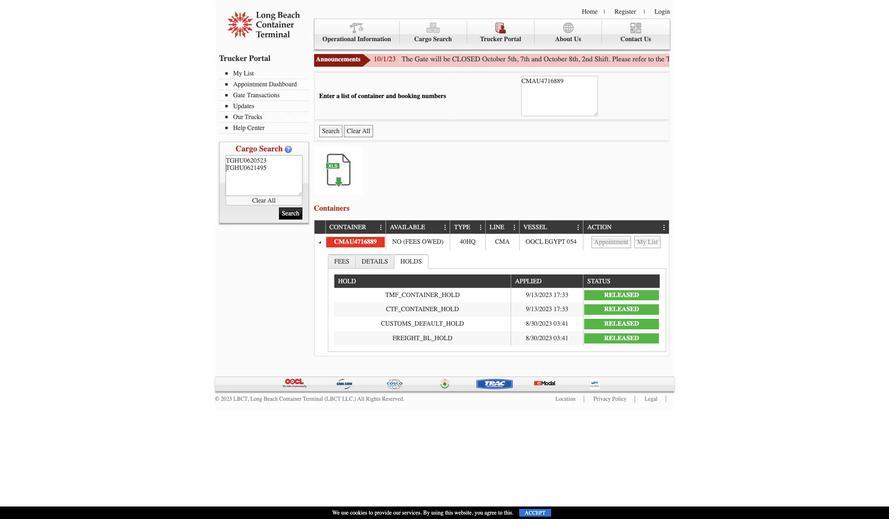 Task type: describe. For each thing, give the bounding box(es) containing it.
2 for from the left
[[816, 55, 825, 63]]

vessel link
[[523, 221, 551, 234]]

hold
[[338, 278, 356, 285]]

menu bar containing operational information
[[314, 19, 670, 50]]

login
[[655, 8, 670, 15]]

(fees
[[403, 238, 420, 246]]

customs_default_hold
[[381, 320, 464, 327]]

2 horizontal spatial to
[[648, 55, 654, 63]]

we use cookies to provide our services. by using this website, you agree to this.
[[332, 510, 514, 516]]

of
[[351, 92, 357, 100]]

cmau4716889
[[334, 238, 377, 246]]

1 vertical spatial trucker
[[219, 54, 247, 63]]

action column header
[[583, 221, 669, 234]]

oocl egypt 054
[[526, 238, 577, 246]]

services.
[[402, 510, 422, 516]]

container
[[330, 224, 366, 231]]

privacy policy
[[594, 396, 627, 402]]

action link
[[587, 221, 616, 234]]

03:41 for freight_bl_hold
[[554, 335, 568, 342]]

the
[[402, 55, 413, 63]]

fees
[[334, 258, 349, 265]]

about
[[555, 36, 572, 43]]

row containing container
[[314, 221, 669, 234]]

about us
[[555, 36, 581, 43]]

please
[[612, 55, 631, 63]]

available column header
[[386, 221, 450, 234]]

you
[[475, 510, 483, 516]]

freight_bl_hold
[[393, 335, 453, 342]]

1 vertical spatial cargo
[[236, 144, 257, 153]]

9/13/2023 17:33 for ctf_container_hold
[[526, 306, 568, 313]]

edit column settings image for action
[[661, 224, 668, 231]]

appointment
[[233, 81, 267, 88]]

8/30/2023 03:41 for freight_bl_hold
[[526, 335, 568, 342]]

released for customs_default_hold
[[604, 320, 639, 327]]

1 horizontal spatial trucker portal
[[480, 36, 521, 43]]

provide
[[375, 510, 392, 516]]

our trucks link
[[225, 113, 308, 121]]

tmf_container_hold
[[385, 291, 460, 299]]

released cell for customs_default_hold
[[583, 317, 660, 331]]

menu bar containing my list
[[219, 69, 312, 134]]

truck
[[666, 55, 683, 63]]

vessel
[[523, 224, 547, 231]]

reserved.
[[382, 396, 405, 402]]

home link
[[582, 8, 598, 15]]

available link
[[390, 221, 429, 234]]

booking
[[398, 92, 420, 100]]

contact
[[621, 36, 642, 43]]

be
[[443, 55, 450, 63]]

9/13/2023 17:33 cell for ctf_container_hold
[[511, 303, 583, 317]]

my list appointment dashboard gate transactions updates our trucks help center
[[233, 70, 297, 132]]

hours
[[701, 55, 719, 63]]

© 2023 lbct, long beach container terminal (lbct llc.) all rights reserved.
[[215, 396, 405, 402]]

2023
[[221, 396, 232, 402]]

cargo search link
[[400, 21, 467, 44]]

us for contact us
[[644, 36, 651, 43]]

updates link
[[225, 103, 308, 110]]

we
[[332, 510, 340, 516]]

page
[[734, 55, 748, 63]]

web
[[720, 55, 733, 63]]

by
[[423, 510, 430, 516]]

a
[[336, 92, 340, 100]]

enter
[[319, 92, 335, 100]]

2 horizontal spatial gate
[[685, 55, 699, 63]]

list
[[244, 70, 254, 77]]

released for ctf_container_hold
[[604, 306, 639, 313]]

container link
[[330, 221, 370, 234]]

released for tmf_container_hold
[[604, 291, 639, 299]]

cma
[[495, 238, 510, 246]]

0 horizontal spatial to
[[369, 510, 373, 516]]

row containing tmf_container_hold
[[334, 288, 660, 303]]

status link
[[587, 275, 614, 288]]

operational information link
[[314, 21, 400, 44]]

gate
[[782, 55, 794, 63]]

8/30/2023 for freight_bl_hold
[[526, 335, 552, 342]]

row group inside tab list
[[334, 288, 660, 346]]

40hq cell
[[450, 234, 485, 250]]

8/30/2023 03:41 cell for freight_bl_hold
[[511, 331, 583, 346]]

row containing ctf_container_hold
[[334, 303, 660, 317]]

2 | from the left
[[644, 8, 645, 15]]

row containing freight_bl_hold
[[334, 331, 660, 346]]

1 | from the left
[[604, 8, 605, 15]]

row containing customs_default_hold
[[334, 317, 660, 331]]

location link
[[556, 396, 576, 402]]

Enter container numbers and/ or booking numbers. Press ESC to reset input box text field
[[521, 76, 598, 116]]

applied link
[[515, 275, 546, 288]]

1 horizontal spatial to
[[498, 510, 503, 516]]

edit column settings image for available
[[442, 224, 449, 231]]

help center link
[[225, 124, 308, 132]]

cma cell
[[485, 234, 519, 250]]

use
[[341, 510, 349, 516]]

type link
[[454, 221, 474, 234]]

container
[[279, 396, 301, 402]]

1 vertical spatial portal
[[249, 54, 271, 63]]

gate inside my list appointment dashboard gate transactions updates our trucks help center
[[233, 92, 245, 99]]

freight_bl_hold cell
[[334, 331, 511, 346]]

released for freight_bl_hold
[[604, 335, 639, 342]]

applied
[[515, 278, 542, 285]]

1 vertical spatial all
[[357, 396, 364, 402]]

information
[[357, 36, 391, 43]]

this.
[[504, 510, 514, 516]]

gate transactions link
[[225, 92, 308, 99]]

using
[[431, 510, 444, 516]]

1 the from the left
[[656, 55, 665, 63]]

llc.)
[[342, 396, 356, 402]]

2 the from the left
[[827, 55, 836, 63]]

8/30/2023 for customs_default_hold
[[526, 320, 552, 327]]

contact us
[[621, 36, 651, 43]]

vessel column header
[[519, 221, 583, 234]]

refer
[[633, 55, 647, 63]]

line column header
[[485, 221, 519, 234]]

cmau4716889 cell
[[325, 234, 386, 250]]

ctf_container_hold cell
[[334, 303, 511, 317]]

17:33 for tmf_container_hold
[[554, 291, 568, 299]]

ctf_container_hold
[[386, 306, 459, 313]]

released cell for freight_bl_hold
[[583, 331, 660, 346]]

search inside cargo search link
[[433, 36, 452, 43]]

further
[[760, 55, 780, 63]]

released cell for tmf_container_hold
[[583, 288, 660, 303]]

location
[[556, 396, 576, 402]]

details
[[362, 258, 388, 265]]

clear all
[[252, 197, 276, 204]]

week.
[[837, 55, 855, 63]]

10/1/23 the gate will be closed october 5th, 7th and october 8th, 2nd shift. please refer to the truck gate hours web page for further gate details for the week.
[[374, 55, 855, 63]]

operational information
[[322, 36, 391, 43]]



Task type: vqa. For each thing, say whether or not it's contained in the screenshot.
Please
yes



Task type: locate. For each thing, give the bounding box(es) containing it.
cargo up will
[[414, 36, 432, 43]]

trucker up closed
[[480, 36, 503, 43]]

1 horizontal spatial gate
[[415, 55, 428, 63]]

2 october from the left
[[544, 55, 567, 63]]

1 for from the left
[[750, 55, 758, 63]]

4 edit column settings image from the left
[[661, 224, 668, 231]]

and right 7th
[[531, 55, 542, 63]]

type
[[454, 224, 470, 231]]

my
[[233, 70, 242, 77]]

0 vertical spatial cargo
[[414, 36, 432, 43]]

1 horizontal spatial trucker
[[480, 36, 503, 43]]

rights
[[366, 396, 381, 402]]

released
[[604, 291, 639, 299], [604, 306, 639, 313], [604, 320, 639, 327], [604, 335, 639, 342]]

0 horizontal spatial search
[[259, 144, 283, 153]]

register link
[[615, 8, 636, 15]]

gate up updates
[[233, 92, 245, 99]]

cargo search up will
[[414, 36, 452, 43]]

enter a list of container and booking numbers
[[319, 92, 446, 100]]

row containing cmau4716889
[[314, 234, 669, 250]]

0 horizontal spatial |
[[604, 8, 605, 15]]

0 vertical spatial search
[[433, 36, 452, 43]]

1 vertical spatial 9/13/2023
[[526, 306, 552, 313]]

edit column settings image for line
[[511, 224, 518, 231]]

register
[[615, 8, 636, 15]]

search
[[433, 36, 452, 43], [259, 144, 283, 153]]

edit column settings image
[[378, 224, 384, 231], [478, 224, 484, 231], [511, 224, 518, 231], [661, 224, 668, 231]]

3 released from the top
[[604, 320, 639, 327]]

legal
[[645, 396, 658, 402]]

cell
[[583, 234, 669, 250]]

1 vertical spatial 9/13/2023 17:33
[[526, 306, 568, 313]]

1 17:33 from the top
[[554, 291, 568, 299]]

9/13/2023 17:33 for tmf_container_hold
[[526, 291, 568, 299]]

8/30/2023 03:41 cell
[[511, 317, 583, 331], [511, 331, 583, 346]]

the left truck
[[656, 55, 665, 63]]

gate right the
[[415, 55, 428, 63]]

no (fees owed)
[[392, 238, 444, 246]]

type column header
[[450, 221, 485, 234]]

0 horizontal spatial and
[[386, 92, 396, 100]]

0 horizontal spatial october
[[482, 55, 506, 63]]

Enter container numbers and/ or booking numbers.  text field
[[226, 155, 302, 196]]

1 edit column settings image from the left
[[378, 224, 384, 231]]

privacy
[[594, 396, 611, 402]]

1 8/30/2023 from the top
[[526, 320, 552, 327]]

grid containing hold
[[334, 275, 660, 346]]

2 edit column settings image from the left
[[575, 224, 582, 231]]

None button
[[344, 125, 373, 137], [592, 236, 631, 248], [634, 236, 661, 248], [344, 125, 373, 137], [592, 236, 631, 248], [634, 236, 661, 248]]

edit column settings image for type
[[478, 224, 484, 231]]

owed)
[[422, 238, 444, 246]]

0 vertical spatial 8/30/2023
[[526, 320, 552, 327]]

9/13/2023 for ctf_container_hold
[[526, 306, 552, 313]]

2 edit column settings image from the left
[[478, 224, 484, 231]]

0 vertical spatial 03:41
[[554, 320, 568, 327]]

40hq
[[460, 238, 476, 246]]

1 8/30/2023 03:41 from the top
[[526, 320, 568, 327]]

1 horizontal spatial edit column settings image
[[575, 224, 582, 231]]

for right page
[[750, 55, 758, 63]]

0 horizontal spatial portal
[[249, 54, 271, 63]]

to right refer
[[648, 55, 654, 63]]

1 horizontal spatial all
[[357, 396, 364, 402]]

1 vertical spatial 8/30/2023 03:41
[[526, 335, 568, 342]]

portal inside trucker portal link
[[504, 36, 521, 43]]

2 9/13/2023 17:33 from the top
[[526, 306, 568, 313]]

details tab
[[355, 254, 394, 268]]

cargo search down "center" at left
[[236, 144, 283, 153]]

my list link
[[225, 70, 308, 77]]

all inside 'button'
[[268, 197, 276, 204]]

10/1/23
[[374, 55, 396, 63]]

1 horizontal spatial cargo
[[414, 36, 432, 43]]

contact us link
[[602, 21, 670, 44]]

our
[[233, 113, 243, 121]]

terminal
[[303, 396, 323, 402]]

website,
[[455, 510, 473, 516]]

row
[[314, 221, 669, 234], [314, 234, 669, 250], [334, 275, 660, 288], [334, 288, 660, 303], [334, 303, 660, 317], [334, 317, 660, 331], [334, 331, 660, 346]]

17:33 for ctf_container_hold
[[554, 306, 568, 313]]

1 horizontal spatial october
[[544, 55, 567, 63]]

17:33
[[554, 291, 568, 299], [554, 306, 568, 313]]

0 horizontal spatial for
[[750, 55, 758, 63]]

trucks
[[245, 113, 262, 121]]

all right clear
[[268, 197, 276, 204]]

edit column settings image inside action "column header"
[[661, 224, 668, 231]]

0 vertical spatial 17:33
[[554, 291, 568, 299]]

3 edit column settings image from the left
[[511, 224, 518, 231]]

search up be
[[433, 36, 452, 43]]

1 horizontal spatial and
[[531, 55, 542, 63]]

0 vertical spatial 9/13/2023
[[526, 291, 552, 299]]

about us link
[[535, 21, 602, 44]]

cargo
[[414, 36, 432, 43], [236, 144, 257, 153]]

2 released from the top
[[604, 306, 639, 313]]

1 03:41 from the top
[[554, 320, 568, 327]]

0 horizontal spatial all
[[268, 197, 276, 204]]

03:41 for customs_default_hold
[[554, 320, 568, 327]]

| right home
[[604, 8, 605, 15]]

1 horizontal spatial search
[[433, 36, 452, 43]]

tmf_container_hold cell
[[334, 288, 511, 303]]

for right details
[[816, 55, 825, 63]]

tree grid
[[314, 221, 669, 356]]

8/30/2023 03:41 cell for customs_default_hold
[[511, 317, 583, 331]]

0 horizontal spatial cargo
[[236, 144, 257, 153]]

cargo inside menu bar
[[414, 36, 432, 43]]

tab list inside tree grid
[[326, 252, 668, 354]]

1 vertical spatial and
[[386, 92, 396, 100]]

1 9/13/2023 from the top
[[526, 291, 552, 299]]

|
[[604, 8, 605, 15], [644, 8, 645, 15]]

0 horizontal spatial gate
[[233, 92, 245, 99]]

8/30/2023
[[526, 320, 552, 327], [526, 335, 552, 342]]

1 vertical spatial trucker portal
[[219, 54, 271, 63]]

1 horizontal spatial the
[[827, 55, 836, 63]]

customs_default_hold cell
[[334, 317, 511, 331]]

fees tab
[[328, 254, 356, 268]]

container column header
[[325, 221, 386, 234]]

oocl egypt 054 cell
[[519, 234, 583, 250]]

october
[[482, 55, 506, 63], [544, 55, 567, 63]]

2 8/30/2023 from the top
[[526, 335, 552, 342]]

1 vertical spatial search
[[259, 144, 283, 153]]

trucker portal link
[[467, 21, 535, 44]]

8/30/2023 03:41 for customs_default_hold
[[526, 320, 568, 327]]

7th
[[520, 55, 530, 63]]

dashboard
[[269, 81, 297, 88]]

1 horizontal spatial cargo search
[[414, 36, 452, 43]]

0 horizontal spatial menu bar
[[219, 69, 312, 134]]

edit column settings image inside type column header
[[478, 224, 484, 231]]

4 released from the top
[[604, 335, 639, 342]]

to left this.
[[498, 510, 503, 516]]

search down help center link
[[259, 144, 283, 153]]

containers
[[314, 204, 350, 213]]

0 vertical spatial 8/30/2023 03:41
[[526, 320, 568, 327]]

0 horizontal spatial edit column settings image
[[442, 224, 449, 231]]

transactions
[[247, 92, 280, 99]]

grid
[[334, 275, 660, 346]]

1 vertical spatial 17:33
[[554, 306, 568, 313]]

this
[[445, 510, 453, 516]]

container
[[358, 92, 384, 100]]

2 9/13/2023 from the top
[[526, 306, 552, 313]]

1 horizontal spatial portal
[[504, 36, 521, 43]]

agree
[[485, 510, 497, 516]]

egypt
[[545, 238, 566, 246]]

row group containing tmf_container_hold
[[334, 288, 660, 346]]

(lbct
[[325, 396, 341, 402]]

03:41
[[554, 320, 568, 327], [554, 335, 568, 342]]

row group
[[314, 234, 669, 356], [334, 288, 660, 346]]

edit column settings image inside available column header
[[442, 224, 449, 231]]

0 horizontal spatial trucker portal
[[219, 54, 271, 63]]

tree grid containing container
[[314, 221, 669, 356]]

released cell
[[583, 288, 660, 303], [583, 303, 660, 317], [583, 317, 660, 331], [583, 331, 660, 346]]

2 8/30/2023 03:41 from the top
[[526, 335, 568, 342]]

cargo down the help
[[236, 144, 257, 153]]

shift.
[[595, 55, 611, 63]]

1 vertical spatial 03:41
[[554, 335, 568, 342]]

us right about
[[574, 36, 581, 43]]

edit column settings image inside vessel column header
[[575, 224, 582, 231]]

help
[[233, 124, 246, 132]]

released cell for ctf_container_hold
[[583, 303, 660, 317]]

2 released cell from the top
[[583, 303, 660, 317]]

gate right truck
[[685, 55, 699, 63]]

line link
[[490, 221, 508, 234]]

trucker portal up list
[[219, 54, 271, 63]]

all
[[268, 197, 276, 204], [357, 396, 364, 402]]

cargo search
[[414, 36, 452, 43], [236, 144, 283, 153]]

0 horizontal spatial cargo search
[[236, 144, 283, 153]]

october left 5th,
[[482, 55, 506, 63]]

1 us from the left
[[574, 36, 581, 43]]

2 us from the left
[[644, 36, 651, 43]]

clear
[[252, 197, 266, 204]]

policy
[[612, 396, 627, 402]]

2 8/30/2023 03:41 cell from the top
[[511, 331, 583, 346]]

1 horizontal spatial us
[[644, 36, 651, 43]]

2 9/13/2023 17:33 cell from the top
[[511, 303, 583, 317]]

0 horizontal spatial the
[[656, 55, 665, 63]]

1 edit column settings image from the left
[[442, 224, 449, 231]]

beach
[[264, 396, 278, 402]]

cookies
[[350, 510, 367, 516]]

grid inside tab list
[[334, 275, 660, 346]]

action
[[587, 224, 612, 231]]

holds tab
[[394, 254, 428, 269]]

accept button
[[519, 509, 551, 517]]

legal link
[[645, 396, 658, 402]]

edit column settings image inside line column header
[[511, 224, 518, 231]]

trucker portal
[[480, 36, 521, 43], [219, 54, 271, 63]]

1 9/13/2023 17:33 cell from the top
[[511, 288, 583, 303]]

edit column settings image
[[442, 224, 449, 231], [575, 224, 582, 231]]

8th,
[[569, 55, 580, 63]]

0 vertical spatial cargo search
[[414, 36, 452, 43]]

0 horizontal spatial trucker
[[219, 54, 247, 63]]

trucker
[[480, 36, 503, 43], [219, 54, 247, 63]]

2 17:33 from the top
[[554, 306, 568, 313]]

trucker up my
[[219, 54, 247, 63]]

portal up 5th,
[[504, 36, 521, 43]]

portal up my list link
[[249, 54, 271, 63]]

0 vertical spatial menu bar
[[314, 19, 670, 50]]

| left login
[[644, 8, 645, 15]]

the
[[656, 55, 665, 63], [827, 55, 836, 63]]

accept
[[525, 510, 545, 516]]

9/13/2023 17:33 cell
[[511, 288, 583, 303], [511, 303, 583, 317]]

1 horizontal spatial for
[[816, 55, 825, 63]]

details
[[796, 55, 815, 63]]

edit column settings image for container
[[378, 224, 384, 231]]

0 vertical spatial portal
[[504, 36, 521, 43]]

row containing hold
[[334, 275, 660, 288]]

9/13/2023 17:33 cell for tmf_container_hold
[[511, 288, 583, 303]]

row group containing cmau4716889
[[314, 234, 669, 356]]

0 vertical spatial trucker
[[480, 36, 503, 43]]

5th,
[[507, 55, 519, 63]]

©
[[215, 396, 219, 402]]

edit column settings image for vessel
[[575, 224, 582, 231]]

center
[[247, 124, 265, 132]]

1 horizontal spatial menu bar
[[314, 19, 670, 50]]

9/13/2023 for tmf_container_hold
[[526, 291, 552, 299]]

and left booking
[[386, 92, 396, 100]]

to left provide
[[369, 510, 373, 516]]

gate
[[415, 55, 428, 63], [685, 55, 699, 63], [233, 92, 245, 99]]

portal
[[504, 36, 521, 43], [249, 54, 271, 63]]

our
[[393, 510, 401, 516]]

no
[[392, 238, 402, 246]]

trucker inside trucker portal link
[[480, 36, 503, 43]]

None submit
[[319, 125, 342, 137], [279, 208, 302, 220], [319, 125, 342, 137], [279, 208, 302, 220]]

us for about us
[[574, 36, 581, 43]]

edit column settings image left type
[[442, 224, 449, 231]]

the left week.
[[827, 55, 836, 63]]

4 released cell from the top
[[583, 331, 660, 346]]

1 9/13/2023 17:33 from the top
[[526, 291, 568, 299]]

1 released cell from the top
[[583, 288, 660, 303]]

edit column settings image inside container column header
[[378, 224, 384, 231]]

trucker portal up 5th,
[[480, 36, 521, 43]]

october left the 8th,
[[544, 55, 567, 63]]

1 october from the left
[[482, 55, 506, 63]]

0 horizontal spatial us
[[574, 36, 581, 43]]

us right contact
[[644, 36, 651, 43]]

0 vertical spatial 9/13/2023 17:33
[[526, 291, 568, 299]]

2nd
[[582, 55, 593, 63]]

tab list containing fees
[[326, 252, 668, 354]]

1 vertical spatial menu bar
[[219, 69, 312, 134]]

long
[[250, 396, 262, 402]]

edit column settings image up 054
[[575, 224, 582, 231]]

tab list
[[326, 252, 668, 354]]

9/13/2023
[[526, 291, 552, 299], [526, 306, 552, 313]]

no (fees owed) cell
[[386, 234, 450, 250]]

operational
[[322, 36, 356, 43]]

1 released from the top
[[604, 291, 639, 299]]

0 vertical spatial all
[[268, 197, 276, 204]]

numbers
[[422, 92, 446, 100]]

menu bar
[[314, 19, 670, 50], [219, 69, 312, 134]]

2 03:41 from the top
[[554, 335, 568, 342]]

1 vertical spatial 8/30/2023
[[526, 335, 552, 342]]

1 8/30/2023 03:41 cell from the top
[[511, 317, 583, 331]]

0 vertical spatial and
[[531, 55, 542, 63]]

3 released cell from the top
[[583, 317, 660, 331]]

1 horizontal spatial |
[[644, 8, 645, 15]]

1 vertical spatial cargo search
[[236, 144, 283, 153]]

0 vertical spatial trucker portal
[[480, 36, 521, 43]]

all right llc.)
[[357, 396, 364, 402]]



